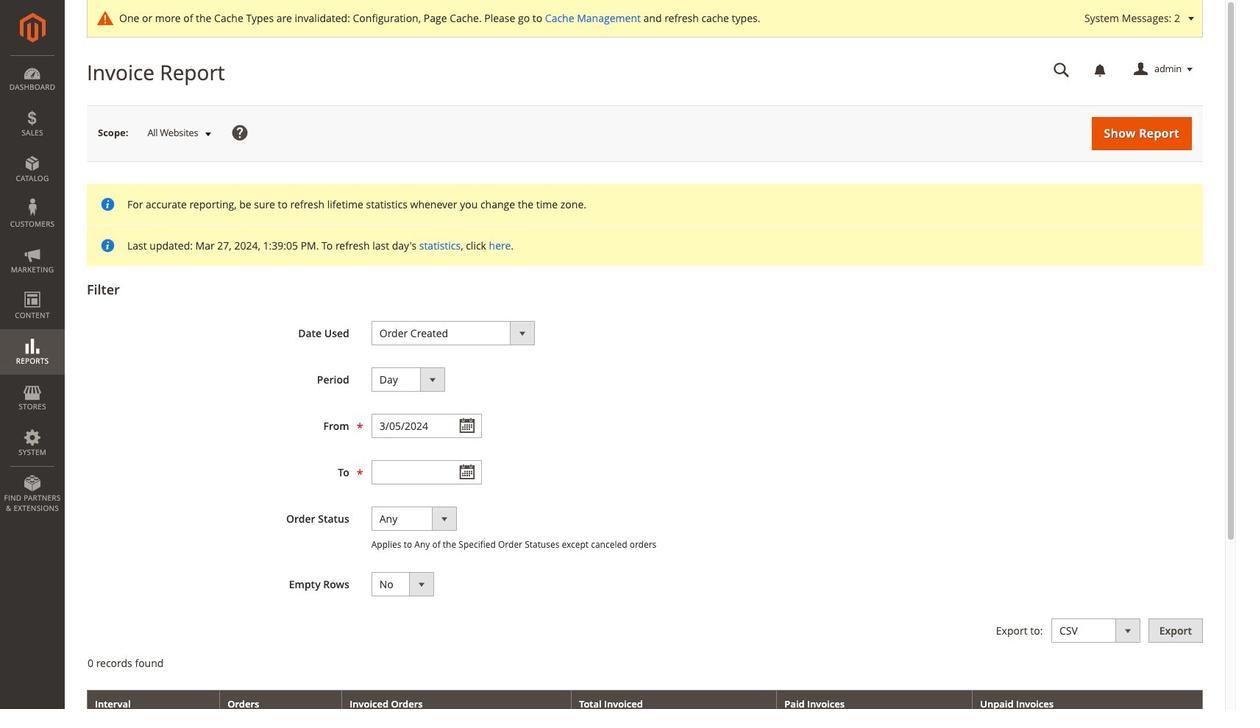 Task type: vqa. For each thing, say whether or not it's contained in the screenshot.
second From text field from the right
no



Task type: locate. For each thing, give the bounding box(es) containing it.
menu bar
[[0, 55, 65, 521]]

magento admin panel image
[[20, 13, 45, 43]]

None text field
[[1044, 57, 1081, 82], [372, 414, 482, 438], [372, 460, 482, 484], [1044, 57, 1081, 82], [372, 414, 482, 438], [372, 460, 482, 484]]



